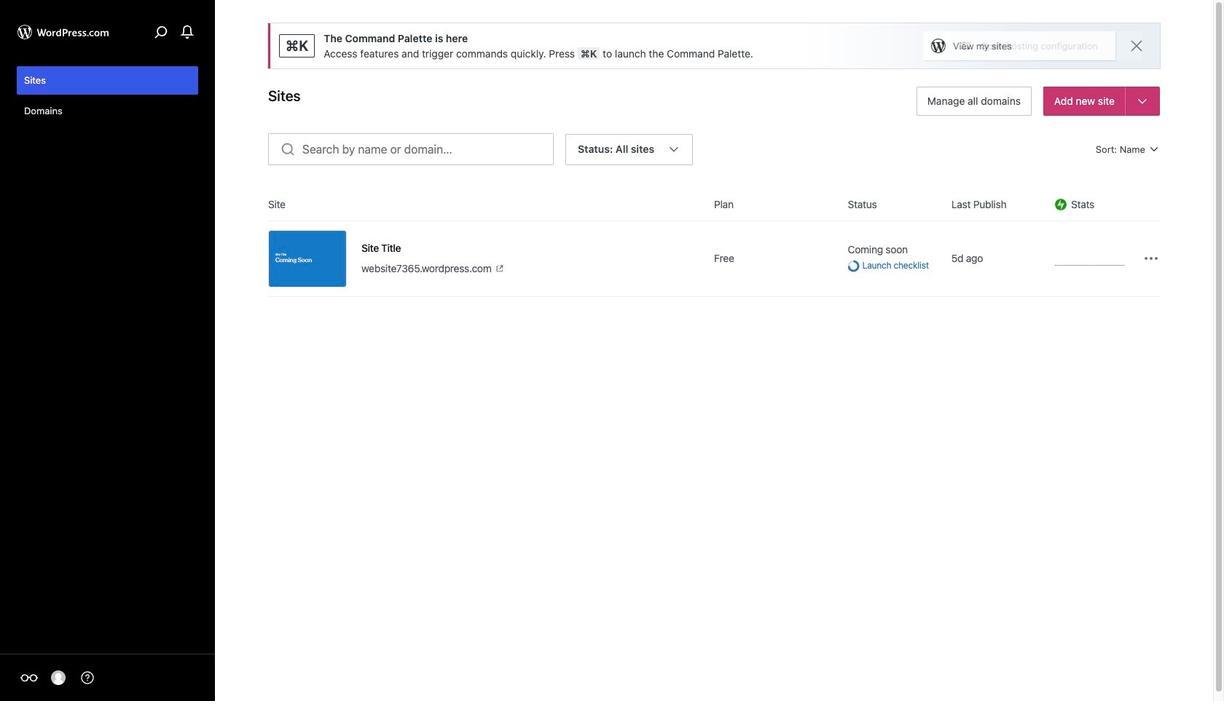 Task type: describe. For each thing, give the bounding box(es) containing it.
toggle menu image
[[1136, 95, 1149, 108]]

Search search field
[[302, 134, 553, 165]]

sorting by name. switch sorting mode image
[[1149, 144, 1160, 155]]

reader image
[[20, 670, 38, 687]]

displaying all sites. element
[[578, 135, 655, 164]]



Task type: vqa. For each thing, say whether or not it's contained in the screenshot.
Reader icon
yes



Task type: locate. For each thing, give the bounding box(es) containing it.
site actions image
[[1143, 250, 1160, 268]]

james peterson image
[[51, 671, 66, 686]]

highest hourly views 0 image
[[1055, 257, 1125, 266]]

None search field
[[268, 133, 554, 165]]

dismiss image
[[1128, 37, 1146, 55]]



